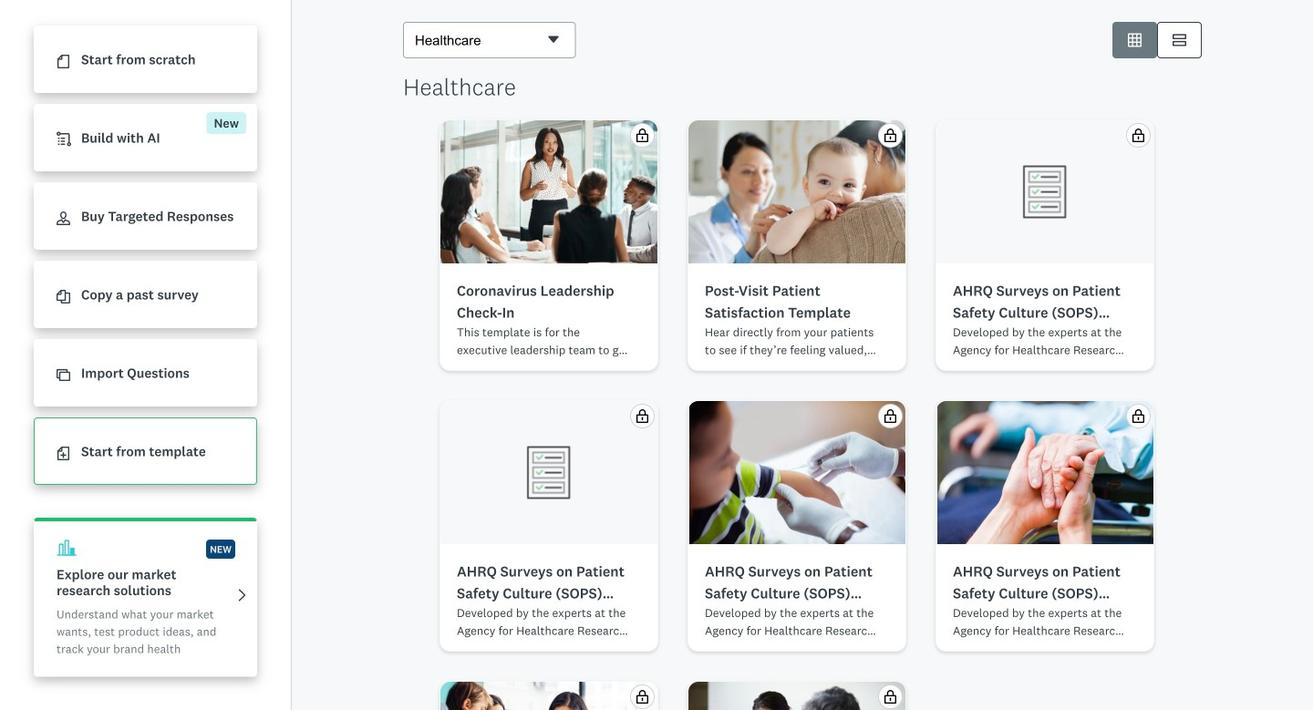 Task type: describe. For each thing, give the bounding box(es) containing it.
lock image for ahrq surveys on patient safety culture (sops) medical office survey image
[[884, 410, 898, 423]]

lock image for ahrq surveys on patient safety culture (sops) community pharmacy survey image at the right top of page
[[1132, 129, 1146, 142]]

ahrq surveys on patient safety culture (sops) medical office survey image
[[689, 401, 906, 545]]

clone image
[[57, 369, 70, 382]]

documentplus image
[[57, 447, 70, 461]]

document image
[[57, 55, 70, 69]]

textboxmultiple image
[[1173, 33, 1187, 47]]

documentclone image
[[57, 290, 70, 304]]

lock image for ahrq surveys on patient safety culture (sops) hospital survey image
[[636, 410, 649, 423]]

ahrq surveys on patient safety culture (sops) nursing home survey image
[[937, 401, 1154, 545]]



Task type: vqa. For each thing, say whether or not it's contained in the screenshot.
AHRQ Surveys on Patient Safety Culture (SOPS) Medical Office Survey image Lock image
yes



Task type: locate. For each thing, give the bounding box(es) containing it.
coronavirus leadership check-in image
[[441, 120, 658, 264]]

2 lock image from the left
[[1132, 129, 1146, 142]]

ahrq surveys on patient safety culture (sops) community pharmacy survey image
[[1016, 163, 1075, 221]]

0 horizontal spatial lock image
[[636, 129, 649, 142]]

1 lock image from the left
[[636, 129, 649, 142]]

momentive image
[[403, 23, 564, 45]]

lock image for coronavirus leadership check-in image
[[636, 129, 649, 142]]

post-visit patient satisfaction template image
[[689, 120, 906, 264]]

ahrq surveys on patient safety culture (sops) hospital survey image
[[520, 444, 578, 502]]

1 horizontal spatial lock image
[[1132, 129, 1146, 142]]

user image
[[57, 212, 70, 226]]

grid image
[[1128, 33, 1142, 47]]

chevronright image
[[235, 589, 249, 603]]

lock image for ahrq surveys on patient safety culture (sops) nursing home survey "image"
[[1132, 410, 1146, 423]]

lock image for post-visit patient satisfaction template image
[[884, 129, 898, 142]]

lock image
[[636, 129, 649, 142], [1132, 129, 1146, 142]]

lock image
[[884, 129, 898, 142], [636, 410, 649, 423], [884, 410, 898, 423], [1132, 410, 1146, 423], [636, 691, 649, 704], [884, 691, 898, 704]]



